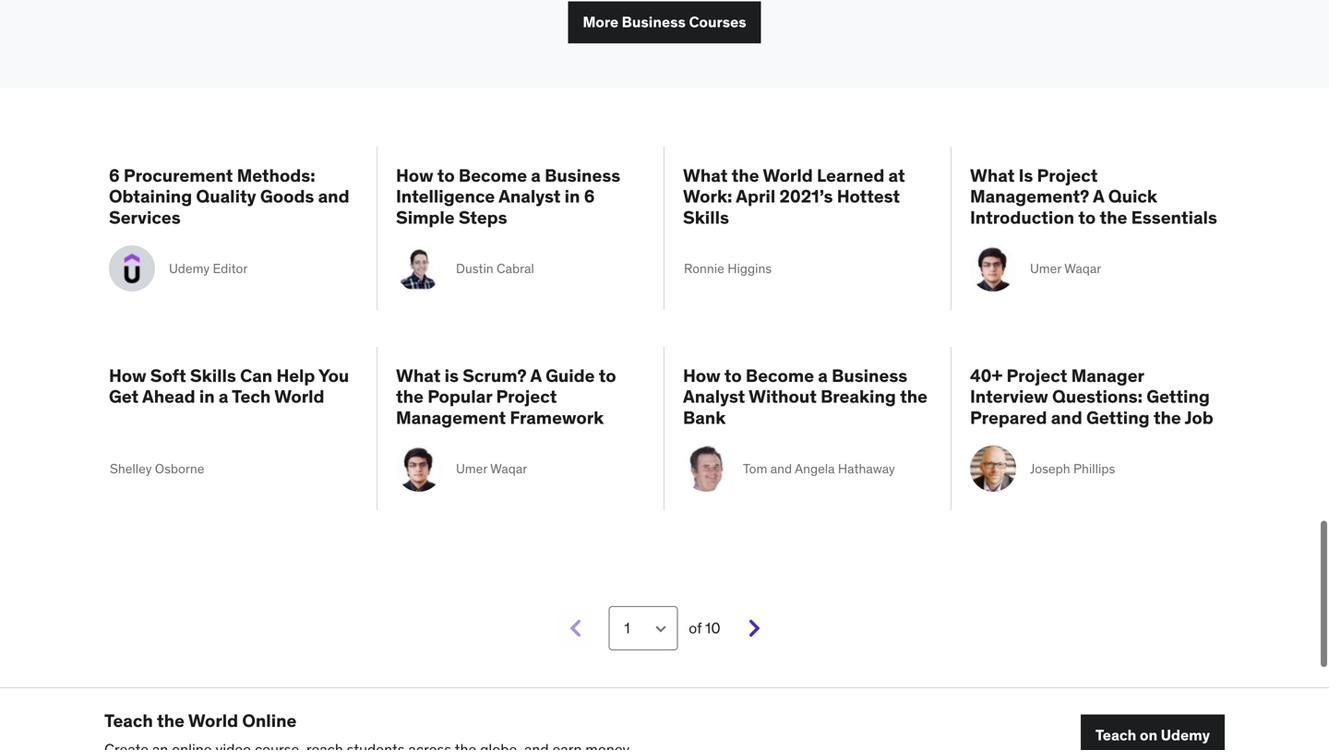 Task type: locate. For each thing, give the bounding box(es) containing it.
previous icon image
[[567, 618, 584, 639]]

in inside how to become a business intelligence analyst in 6 simple steps
[[565, 185, 580, 207]]

services
[[109, 206, 181, 228]]

1 horizontal spatial umer waqar
[[1031, 260, 1102, 277]]

and right goods
[[318, 185, 350, 207]]

0 horizontal spatial waqar
[[490, 461, 528, 477]]

0 horizontal spatial what
[[396, 365, 441, 387]]

0 vertical spatial waqar
[[1065, 260, 1102, 277]]

1 vertical spatial in
[[199, 386, 215, 408]]

1 vertical spatial udemy
[[1161, 726, 1211, 745]]

0 vertical spatial a
[[1093, 185, 1105, 207]]

a
[[531, 164, 541, 186], [818, 365, 828, 387], [219, 386, 229, 408]]

0 horizontal spatial how
[[109, 365, 146, 387]]

1 horizontal spatial a
[[1093, 185, 1105, 207]]

higgins
[[728, 260, 772, 277]]

udemy
[[169, 260, 210, 277], [1161, 726, 1211, 745]]

world
[[763, 164, 813, 186], [274, 386, 325, 408], [188, 710, 238, 732]]

umer waqar
[[1031, 260, 1102, 277], [456, 461, 528, 477]]

angela
[[795, 461, 835, 477]]

world for online
[[188, 710, 238, 732]]

world right can
[[274, 386, 325, 408]]

more business courses
[[583, 13, 747, 31]]

what inside what the world learned at work: april 2021's hottest skills
[[683, 164, 728, 186]]

become left "breaking"
[[746, 365, 815, 387]]

0 vertical spatial analyst
[[499, 185, 561, 207]]

waqar for essentials
[[1065, 260, 1102, 277]]

2 horizontal spatial how
[[683, 365, 721, 387]]

what for what is project management? a quick introduction to the essentials
[[971, 164, 1015, 186]]

cabral
[[497, 260, 534, 277]]

become for without
[[746, 365, 815, 387]]

is
[[445, 365, 459, 387]]

the
[[732, 164, 760, 186], [1100, 206, 1128, 228], [396, 386, 424, 408], [900, 386, 928, 408], [1154, 407, 1182, 429], [157, 710, 185, 732]]

6 procurement methods: obtaining quality goods and services
[[109, 164, 350, 228]]

to up simple
[[438, 164, 455, 186]]

business
[[622, 13, 686, 31], [545, 164, 621, 186], [832, 365, 908, 387]]

world inside how soft skills can help you get ahead in a tech world
[[274, 386, 325, 408]]

world left learned
[[763, 164, 813, 186]]

0 horizontal spatial udemy
[[169, 260, 210, 277]]

0 horizontal spatial teach
[[104, 710, 153, 732]]

and right tom
[[771, 461, 792, 477]]

to inside how to become a business intelligence analyst in 6 simple steps
[[438, 164, 455, 186]]

how soft skills can help you get ahead in a tech world link
[[109, 365, 358, 428]]

0 vertical spatial business
[[622, 13, 686, 31]]

waqar
[[1065, 260, 1102, 277], [490, 461, 528, 477]]

how up simple
[[396, 164, 434, 186]]

umer waqar down the introduction on the right of page
[[1031, 260, 1102, 277]]

udemy right on
[[1161, 726, 1211, 745]]

project inside what is project management? a quick introduction to the essentials
[[1038, 164, 1098, 186]]

umer for popular
[[456, 461, 488, 477]]

what is scrum? a guide to the popular project management framework
[[396, 365, 617, 429]]

in right steps
[[565, 185, 580, 207]]

umer down the introduction on the right of page
[[1031, 260, 1062, 277]]

introduction
[[971, 206, 1075, 228]]

umer
[[1031, 260, 1062, 277], [456, 461, 488, 477]]

0 vertical spatial become
[[459, 164, 527, 186]]

analyst
[[499, 185, 561, 207], [683, 386, 745, 408]]

intelligence
[[396, 185, 495, 207]]

become inside how to become a business intelligence analyst in 6 simple steps
[[459, 164, 527, 186]]

1 horizontal spatial world
[[274, 386, 325, 408]]

business for how to become a business intelligence analyst in 6 simple steps
[[545, 164, 621, 186]]

tom
[[743, 461, 768, 477]]

a for analyst
[[531, 164, 541, 186]]

editor
[[213, 260, 248, 277]]

a inside how soft skills can help you get ahead in a tech world
[[219, 386, 229, 408]]

shelley osborne
[[110, 461, 204, 477]]

waqar down what is project management? a quick introduction to the essentials
[[1065, 260, 1102, 277]]

become inside the how to become a business analyst without breaking the bank
[[746, 365, 815, 387]]

how to become a business analyst without breaking the bank link
[[683, 365, 933, 429]]

to left quick
[[1079, 206, 1096, 228]]

2 horizontal spatial a
[[818, 365, 828, 387]]

0 horizontal spatial business
[[545, 164, 621, 186]]

skills left can
[[190, 365, 236, 387]]

1 vertical spatial skills
[[190, 365, 236, 387]]

project
[[1038, 164, 1098, 186], [1007, 365, 1068, 387], [496, 386, 557, 408]]

guide
[[546, 365, 595, 387]]

steps
[[459, 206, 508, 228]]

procurement
[[124, 164, 233, 186]]

help
[[277, 365, 315, 387]]

osborne
[[155, 461, 204, 477]]

1 horizontal spatial waqar
[[1065, 260, 1102, 277]]

skills
[[683, 206, 729, 228], [190, 365, 236, 387]]

0 horizontal spatial in
[[199, 386, 215, 408]]

to inside the how to become a business analyst without breaking the bank
[[725, 365, 742, 387]]

the inside the 'what is scrum? a guide to the popular project management framework'
[[396, 386, 424, 408]]

umer waqar down management
[[456, 461, 528, 477]]

in right 'ahead'
[[199, 386, 215, 408]]

become
[[459, 164, 527, 186], [746, 365, 815, 387]]

1 vertical spatial world
[[274, 386, 325, 408]]

1 vertical spatial a
[[531, 365, 542, 387]]

and up the joseph phillips
[[1052, 407, 1083, 429]]

a inside the how to become a business analyst without breaking the bank
[[818, 365, 828, 387]]

skills inside what the world learned at work: april 2021's hottest skills
[[683, 206, 729, 228]]

work:
[[683, 185, 733, 207]]

0 horizontal spatial world
[[188, 710, 238, 732]]

1 vertical spatial umer
[[456, 461, 488, 477]]

1 vertical spatial waqar
[[490, 461, 528, 477]]

to
[[438, 164, 455, 186], [1079, 206, 1096, 228], [599, 365, 617, 387], [725, 365, 742, 387]]

without
[[749, 386, 817, 408]]

1 horizontal spatial a
[[531, 164, 541, 186]]

teach the world online
[[104, 710, 297, 732]]

0 vertical spatial skills
[[683, 206, 729, 228]]

business inside the how to become a business analyst without breaking the bank
[[832, 365, 908, 387]]

2 vertical spatial and
[[771, 461, 792, 477]]

business inside how to become a business intelligence analyst in 6 simple steps
[[545, 164, 621, 186]]

ronnie
[[684, 260, 725, 277]]

0 horizontal spatial umer
[[456, 461, 488, 477]]

analyst inside the how to become a business analyst without breaking the bank
[[683, 386, 745, 408]]

1 horizontal spatial umer
[[1031, 260, 1062, 277]]

0 vertical spatial world
[[763, 164, 813, 186]]

a left quick
[[1093, 185, 1105, 207]]

how
[[396, 164, 434, 186], [109, 365, 146, 387], [683, 365, 721, 387]]

what is project management? a quick introduction to the essentials
[[971, 164, 1218, 228]]

1 vertical spatial business
[[545, 164, 621, 186]]

how to become a business intelligence analyst in 6 simple steps link
[[396, 164, 645, 228]]

6 procurement methods: obtaining quality goods and services link
[[109, 164, 358, 228]]

a inside the 'what is scrum? a guide to the popular project management framework'
[[531, 365, 542, 387]]

in
[[565, 185, 580, 207], [199, 386, 215, 408]]

become up steps
[[459, 164, 527, 186]]

skills up ronnie
[[683, 206, 729, 228]]

teach on udemy
[[1096, 726, 1211, 745]]

1 horizontal spatial skills
[[683, 206, 729, 228]]

1 horizontal spatial how
[[396, 164, 434, 186]]

1 vertical spatial become
[[746, 365, 815, 387]]

analyst inside how to become a business intelligence analyst in 6 simple steps
[[499, 185, 561, 207]]

scrum?
[[463, 365, 527, 387]]

and
[[318, 185, 350, 207], [1052, 407, 1083, 429], [771, 461, 792, 477]]

teach
[[104, 710, 153, 732], [1096, 726, 1137, 745]]

analyst left without
[[683, 386, 745, 408]]

world inside what the world learned at work: april 2021's hottest skills
[[763, 164, 813, 186]]

0 vertical spatial and
[[318, 185, 350, 207]]

teach for teach the world online
[[104, 710, 153, 732]]

online
[[242, 710, 297, 732]]

1 vertical spatial and
[[1052, 407, 1083, 429]]

how inside how soft skills can help you get ahead in a tech world
[[109, 365, 146, 387]]

dustin
[[456, 260, 494, 277]]

to inside the 'what is scrum? a guide to the popular project management framework'
[[599, 365, 617, 387]]

business for how to become a business analyst without breaking the bank
[[832, 365, 908, 387]]

to up bank
[[725, 365, 742, 387]]

questions:
[[1053, 386, 1143, 408]]

how inside the how to become a business analyst without breaking the bank
[[683, 365, 721, 387]]

learned
[[817, 164, 885, 186]]

6
[[109, 164, 120, 186], [584, 185, 595, 207]]

1 horizontal spatial what
[[683, 164, 728, 186]]

1 vertical spatial analyst
[[683, 386, 745, 408]]

1 horizontal spatial become
[[746, 365, 815, 387]]

0 horizontal spatial a
[[219, 386, 229, 408]]

1 vertical spatial umer waqar
[[456, 461, 528, 477]]

a left guide
[[531, 365, 542, 387]]

2 horizontal spatial and
[[1052, 407, 1083, 429]]

1 horizontal spatial and
[[771, 461, 792, 477]]

0 horizontal spatial a
[[531, 365, 542, 387]]

0 vertical spatial in
[[565, 185, 580, 207]]

a
[[1093, 185, 1105, 207], [531, 365, 542, 387]]

how left soft
[[109, 365, 146, 387]]

interview
[[971, 386, 1049, 408]]

udemy left editor
[[169, 260, 210, 277]]

getting
[[1147, 386, 1210, 408], [1087, 407, 1150, 429]]

0 vertical spatial umer waqar
[[1031, 260, 1102, 277]]

april
[[736, 185, 776, 207]]

1 horizontal spatial teach
[[1096, 726, 1137, 745]]

0 horizontal spatial analyst
[[499, 185, 561, 207]]

waqar for management
[[490, 461, 528, 477]]

2 vertical spatial business
[[832, 365, 908, 387]]

0 horizontal spatial umer waqar
[[456, 461, 528, 477]]

waqar down framework
[[490, 461, 528, 477]]

1 horizontal spatial in
[[565, 185, 580, 207]]

how up bank
[[683, 365, 721, 387]]

methods:
[[237, 164, 315, 186]]

2 vertical spatial world
[[188, 710, 238, 732]]

0 horizontal spatial 6
[[109, 164, 120, 186]]

2 horizontal spatial what
[[971, 164, 1015, 186]]

to right guide
[[599, 365, 617, 387]]

how inside how to become a business intelligence analyst in 6 simple steps
[[396, 164, 434, 186]]

0 horizontal spatial and
[[318, 185, 350, 207]]

quick
[[1109, 185, 1158, 207]]

2021's
[[780, 185, 833, 207]]

0 horizontal spatial skills
[[190, 365, 236, 387]]

what inside what is project management? a quick introduction to the essentials
[[971, 164, 1015, 186]]

the inside what the world learned at work: april 2021's hottest skills
[[732, 164, 760, 186]]

a for without
[[818, 365, 828, 387]]

0 horizontal spatial become
[[459, 164, 527, 186]]

next icon image
[[747, 618, 763, 639]]

teach for teach on udemy
[[1096, 726, 1137, 745]]

2 horizontal spatial business
[[832, 365, 908, 387]]

0 vertical spatial umer
[[1031, 260, 1062, 277]]

umer down management
[[456, 461, 488, 477]]

1 horizontal spatial 6
[[584, 185, 595, 207]]

a inside what is project management? a quick introduction to the essentials
[[1093, 185, 1105, 207]]

what inside the 'what is scrum? a guide to the popular project management framework'
[[396, 365, 441, 387]]

analyst up cabral
[[499, 185, 561, 207]]

a inside how to become a business intelligence analyst in 6 simple steps
[[531, 164, 541, 186]]

1 horizontal spatial analyst
[[683, 386, 745, 408]]

framework
[[510, 407, 604, 429]]

world left online
[[188, 710, 238, 732]]

2 horizontal spatial world
[[763, 164, 813, 186]]

what
[[683, 164, 728, 186], [971, 164, 1015, 186], [396, 365, 441, 387]]



Task type: describe. For each thing, give the bounding box(es) containing it.
tom and angela hathaway
[[743, 461, 896, 477]]

become for analyst
[[459, 164, 527, 186]]

hathaway
[[838, 461, 896, 477]]

on
[[1140, 726, 1158, 745]]

how to become a business intelligence analyst in 6 simple steps
[[396, 164, 621, 228]]

ronnie higgins
[[684, 260, 772, 277]]

world for learned
[[763, 164, 813, 186]]

how for how soft skills can help you get ahead in a tech world
[[109, 365, 146, 387]]

teach on udemy link
[[1081, 715, 1225, 751]]

popular
[[428, 386, 492, 408]]

project inside the 'what is scrum? a guide to the popular project management framework'
[[496, 386, 557, 408]]

ahead
[[142, 386, 195, 408]]

how for how to become a business analyst without breaking the bank
[[683, 365, 721, 387]]

more business courses link
[[568, 1, 762, 43]]

project inside 40+ project manager interview questions: getting prepared and getting the job
[[1007, 365, 1068, 387]]

shelley
[[110, 461, 152, 477]]

courses
[[689, 13, 747, 31]]

the inside 40+ project manager interview questions: getting prepared and getting the job
[[1154, 407, 1182, 429]]

what for what is scrum? a guide to the popular project management framework
[[396, 365, 441, 387]]

of
[[689, 619, 702, 638]]

40+ project manager interview questions: getting prepared and getting the job
[[971, 365, 1214, 429]]

how to become a business analyst without breaking the bank
[[683, 365, 928, 429]]

you
[[319, 365, 349, 387]]

manager
[[1072, 365, 1145, 387]]

to inside what is project management? a quick introduction to the essentials
[[1079, 206, 1096, 228]]

getting right manager
[[1147, 386, 1210, 408]]

what for what the world learned at work: april 2021's hottest skills
[[683, 164, 728, 186]]

udemy editor
[[169, 260, 248, 277]]

prepared
[[971, 407, 1048, 429]]

joseph
[[1031, 461, 1071, 477]]

job
[[1185, 407, 1214, 429]]

6 inside how to become a business intelligence analyst in 6 simple steps
[[584, 185, 595, 207]]

of 10
[[686, 619, 721, 638]]

the inside what is project management? a quick introduction to the essentials
[[1100, 206, 1128, 228]]

6 inside 6 procurement methods: obtaining quality goods and services
[[109, 164, 120, 186]]

goods
[[260, 185, 314, 207]]

and inside 6 procurement methods: obtaining quality goods and services
[[318, 185, 350, 207]]

obtaining
[[109, 185, 192, 207]]

breaking
[[821, 386, 897, 408]]

hottest
[[837, 185, 900, 207]]

40+ project manager interview questions: getting prepared and getting the job link
[[971, 365, 1221, 429]]

1 horizontal spatial business
[[622, 13, 686, 31]]

what the world learned at work: april 2021's hottest skills
[[683, 164, 906, 228]]

essentials
[[1132, 206, 1218, 228]]

what is project management? a quick introduction to the essentials link
[[971, 164, 1221, 228]]

umer waqar for to
[[1031, 260, 1102, 277]]

quality
[[196, 185, 256, 207]]

how for how to become a business intelligence analyst in 6 simple steps
[[396, 164, 434, 186]]

umer waqar for popular
[[456, 461, 528, 477]]

soft
[[150, 365, 186, 387]]

at
[[889, 164, 906, 186]]

tech
[[232, 386, 271, 408]]

how soft skills can help you get ahead in a tech world
[[109, 365, 349, 408]]

bank
[[683, 407, 726, 429]]

joseph phillips
[[1031, 461, 1116, 477]]

in inside how soft skills can help you get ahead in a tech world
[[199, 386, 215, 408]]

dustin cabral
[[456, 260, 534, 277]]

and inside 40+ project manager interview questions: getting prepared and getting the job
[[1052, 407, 1083, 429]]

1 horizontal spatial udemy
[[1161, 726, 1211, 745]]

0 vertical spatial udemy
[[169, 260, 210, 277]]

what the world learned at work: april 2021's hottest skills link
[[683, 164, 933, 228]]

more
[[583, 13, 619, 31]]

get
[[109, 386, 139, 408]]

is
[[1019, 164, 1034, 186]]

40+
[[971, 365, 1003, 387]]

umer for to
[[1031, 260, 1062, 277]]

10
[[706, 619, 721, 638]]

management
[[396, 407, 506, 429]]

phillips
[[1074, 461, 1116, 477]]

what is scrum? a guide to the popular project management framework link
[[396, 365, 645, 429]]

can
[[240, 365, 273, 387]]

skills inside how soft skills can help you get ahead in a tech world
[[190, 365, 236, 387]]

management?
[[971, 185, 1090, 207]]

the inside the how to become a business analyst without breaking the bank
[[900, 386, 928, 408]]

getting down manager
[[1087, 407, 1150, 429]]

simple
[[396, 206, 455, 228]]



Task type: vqa. For each thing, say whether or not it's contained in the screenshot.
for
no



